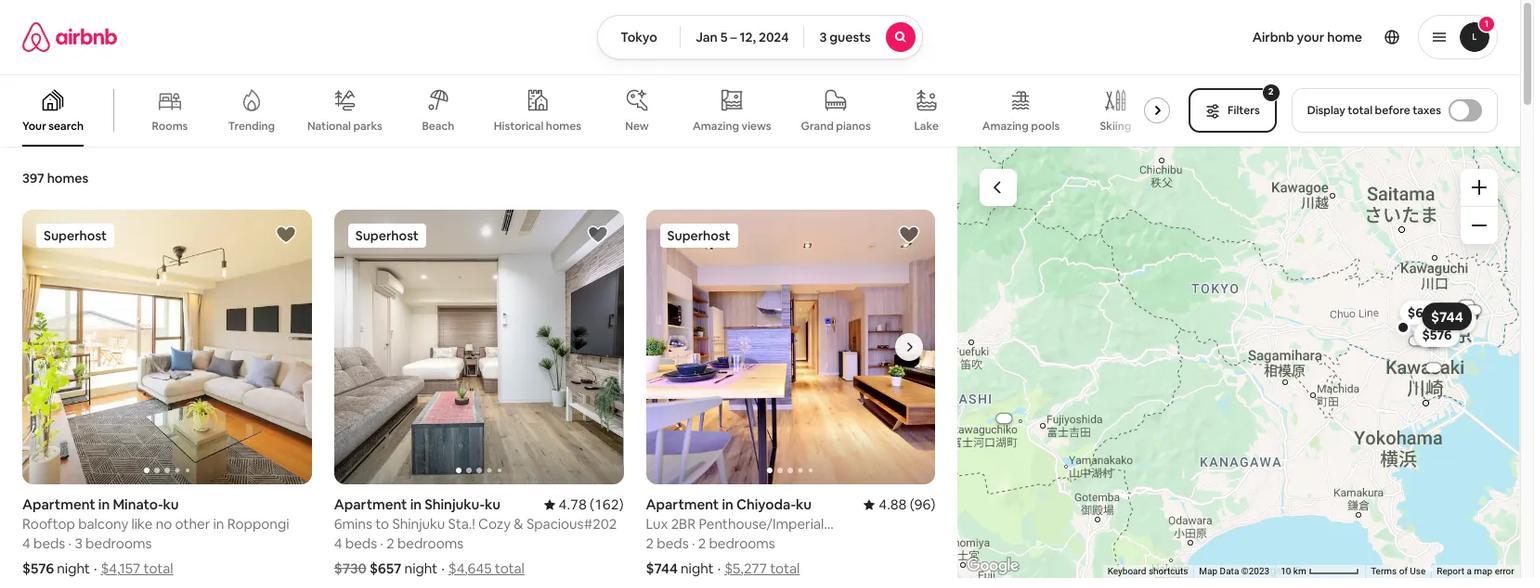 Task type: vqa. For each thing, say whether or not it's contained in the screenshot.
All to the right
no



Task type: describe. For each thing, give the bounding box(es) containing it.
total inside 2 beds · 2 bedrooms $744 night · $5,277 total
[[770, 560, 800, 578]]

4 for rooftop
[[22, 535, 30, 553]]

&
[[514, 516, 524, 533]]

profile element
[[946, 0, 1498, 74]]

add to wishlist: apartment in chiyoda-ku image
[[899, 224, 921, 246]]

your
[[22, 119, 46, 134]]

zoom out image
[[1472, 218, 1487, 233]]

terms
[[1372, 567, 1398, 577]]

1
[[1485, 18, 1489, 30]]

$4,157
[[101, 560, 140, 578]]

beds for $576
[[33, 535, 65, 553]]

your search
[[22, 119, 84, 134]]

$730
[[334, 560, 367, 578]]

other
[[175, 516, 210, 533]]

trending
[[228, 119, 275, 134]]

(162)
[[590, 496, 624, 514]]

national
[[307, 119, 351, 134]]

$576 inside button
[[1423, 326, 1453, 343]]

sta.!
[[448, 516, 475, 533]]

terms of use link
[[1372, 567, 1427, 577]]

lake
[[915, 119, 939, 134]]

night inside apartment in shinjuku-ku 6mins to shinjuku sta.! cozy & spacious#202 4 beds · 2 bedrooms $730 $657 night · $4,645 total
[[405, 560, 438, 578]]

before
[[1375, 103, 1411, 118]]

no
[[156, 516, 172, 533]]

homes for 397 homes
[[47, 170, 88, 187]]

apartment in minato-ku rooftop balcony like no other in roppongi 4 beds · 3 bedrooms $576 night · $4,157 total
[[22, 496, 289, 578]]

in right other
[[213, 516, 224, 533]]

amazing for amazing pools
[[983, 119, 1029, 134]]

shortcuts
[[1149, 567, 1189, 577]]

4.88 (96)
[[879, 496, 936, 514]]

home
[[1328, 29, 1363, 46]]

bedrooms for shinjuku
[[397, 535, 464, 553]]

display
[[1308, 103, 1346, 118]]

397
[[22, 170, 44, 187]]

keyboard shortcuts
[[1108, 567, 1189, 577]]

jan 5 – 12, 2024
[[696, 29, 789, 46]]

· left $4,645
[[441, 560, 445, 578]]

3 guests
[[820, 29, 871, 46]]

10 km
[[1281, 567, 1309, 577]]

jan 5 – 12, 2024 button
[[680, 15, 805, 59]]

jan
[[696, 29, 718, 46]]

$5,277
[[725, 560, 767, 578]]

shinjuku-
[[425, 496, 485, 514]]

keyboard shortcuts button
[[1108, 566, 1189, 579]]

display total before taxes button
[[1292, 88, 1498, 133]]

5
[[721, 29, 728, 46]]

national parks
[[307, 119, 383, 134]]

google image
[[963, 555, 1024, 579]]

4.88
[[879, 496, 907, 514]]

data
[[1221, 567, 1240, 577]]

balcony
[[78, 516, 128, 533]]

grand pianos
[[801, 119, 871, 134]]

$4,645
[[448, 560, 492, 578]]

cozy
[[479, 516, 511, 533]]

4 for 6mins
[[334, 535, 342, 553]]

in for minato-
[[98, 496, 110, 514]]

12,
[[740, 29, 756, 46]]

in for chiyoda-
[[722, 496, 734, 514]]

map data ©2023
[[1200, 567, 1270, 577]]

historical homes
[[494, 119, 582, 134]]

3 inside apartment in minato-ku rooftop balcony like no other in roppongi 4 beds · 3 bedrooms $576 night · $4,157 total
[[75, 535, 83, 553]]

airbnb your home link
[[1242, 18, 1374, 57]]

3 apartment from the left
[[646, 496, 719, 514]]

map
[[1200, 567, 1218, 577]]

like
[[131, 516, 153, 533]]

terms of use
[[1372, 567, 1427, 577]]

airbnb
[[1253, 29, 1295, 46]]

shinjuku
[[392, 516, 445, 533]]

$496 $744
[[1417, 312, 1452, 339]]

night inside apartment in minato-ku rooftop balcony like no other in roppongi 4 beds · 3 bedrooms $576 night · $4,157 total
[[57, 560, 90, 578]]

–
[[731, 29, 737, 46]]

$528
[[1438, 313, 1468, 329]]

$4,157 total button
[[101, 560, 173, 578]]

$4,645 total button
[[448, 560, 525, 578]]

1 button
[[1419, 15, 1498, 59]]

views
[[742, 119, 772, 134]]

night inside 2 beds · 2 bedrooms $744 night · $5,277 total
[[681, 560, 714, 578]]

pianos
[[836, 119, 871, 134]]

a
[[1468, 567, 1473, 577]]

chiyoda-
[[737, 496, 796, 514]]

2 beds · 2 bedrooms $744 night · $5,277 total
[[646, 535, 800, 578]]

amazing pools
[[983, 119, 1060, 134]]

use
[[1411, 567, 1427, 577]]

taxes
[[1413, 103, 1442, 118]]

$496 button
[[1408, 307, 1456, 333]]

6mins
[[334, 516, 372, 533]]

ku for minato-
[[163, 496, 179, 514]]



Task type: locate. For each thing, give the bounding box(es) containing it.
3 left guests
[[820, 29, 827, 46]]

· left $5,277 on the bottom
[[718, 560, 721, 578]]

google map
showing 23 stays. region
[[958, 147, 1521, 579]]

2
[[1269, 85, 1274, 98], [387, 535, 394, 553], [646, 535, 654, 553], [698, 535, 706, 553]]

none search field containing tokyo
[[598, 15, 923, 59]]

zoom in image
[[1472, 180, 1487, 195]]

$576 down rooftop at the left bottom
[[22, 560, 54, 578]]

2 horizontal spatial ku
[[796, 496, 812, 514]]

· down to
[[380, 535, 384, 553]]

3 bedrooms from the left
[[709, 535, 775, 553]]

$744 for $657 $744
[[1432, 307, 1464, 325]]

bedrooms up $5,277 on the bottom
[[709, 535, 775, 553]]

1 horizontal spatial 3
[[820, 29, 827, 46]]

add to wishlist: apartment in shinjuku-ku image
[[587, 224, 609, 246]]

total inside apartment in minato-ku rooftop balcony like no other in roppongi 4 beds · 3 bedrooms $576 night · $4,157 total
[[143, 560, 173, 578]]

in left chiyoda-
[[722, 496, 734, 514]]

4.88 out of 5 average rating,  96 reviews image
[[864, 496, 936, 514]]

beds
[[33, 535, 65, 553], [345, 535, 377, 553], [657, 535, 689, 553]]

apartment inside apartment in shinjuku-ku 6mins to shinjuku sta.! cozy & spacious#202 4 beds · 2 bedrooms $730 $657 night · $4,645 total
[[334, 496, 407, 514]]

4.78
[[559, 496, 587, 514]]

night left $4,157
[[57, 560, 90, 578]]

1 horizontal spatial ku
[[485, 496, 501, 514]]

2 ku from the left
[[485, 496, 501, 514]]

2 4 from the left
[[334, 535, 342, 553]]

0 horizontal spatial bedrooms
[[86, 535, 152, 553]]

0 vertical spatial $657
[[1408, 304, 1438, 321]]

1 horizontal spatial bedrooms
[[397, 535, 464, 553]]

2 inside apartment in shinjuku-ku 6mins to shinjuku sta.! cozy & spacious#202 4 beds · 2 bedrooms $730 $657 night · $4,645 total
[[387, 535, 394, 553]]

3 guests button
[[804, 15, 923, 59]]

bedrooms down shinjuku
[[397, 535, 464, 553]]

total inside apartment in shinjuku-ku 6mins to shinjuku sta.! cozy & spacious#202 4 beds · 2 bedrooms $730 $657 night · $4,645 total
[[495, 560, 525, 578]]

2 horizontal spatial bedrooms
[[709, 535, 775, 553]]

group for apartment in minato-ku
[[22, 210, 312, 485]]

beds down apartment in chiyoda-ku
[[657, 535, 689, 553]]

group containing national parks
[[0, 74, 1178, 147]]

2 horizontal spatial apartment
[[646, 496, 719, 514]]

bedrooms inside apartment in shinjuku-ku 6mins to shinjuku sta.! cozy & spacious#202 4 beds · 2 bedrooms $730 $657 night · $4,645 total
[[397, 535, 464, 553]]

night down shinjuku
[[405, 560, 438, 578]]

amazing left views
[[693, 119, 740, 134]]

ku inside apartment in shinjuku-ku 6mins to shinjuku sta.! cozy & spacious#202 4 beds · 2 bedrooms $730 $657 night · $4,645 total
[[485, 496, 501, 514]]

4 inside apartment in minato-ku rooftop balcony like no other in roppongi 4 beds · 3 bedrooms $576 night · $4,157 total
[[22, 535, 30, 553]]

beds down the 6mins
[[345, 535, 377, 553]]

minato-
[[113, 496, 163, 514]]

· down apartment in chiyoda-ku
[[692, 535, 695, 553]]

new
[[625, 119, 649, 134]]

1 4 from the left
[[22, 535, 30, 553]]

apartment up rooftop at the left bottom
[[22, 496, 95, 514]]

$576 inside apartment in minato-ku rooftop balcony like no other in roppongi 4 beds · 3 bedrooms $576 night · $4,157 total
[[22, 560, 54, 578]]

10 km button
[[1276, 566, 1366, 579]]

rooftop
[[22, 516, 75, 533]]

tokyo button
[[598, 15, 681, 59]]

(96)
[[910, 496, 936, 514]]

skiing
[[1100, 119, 1132, 134]]

report a map error link
[[1438, 567, 1515, 577]]

0 horizontal spatial $657
[[370, 560, 402, 578]]

3 inside button
[[820, 29, 827, 46]]

0 horizontal spatial beds
[[33, 535, 65, 553]]

amazing for amazing views
[[693, 119, 740, 134]]

tokyo
[[621, 29, 658, 46]]

in for shinjuku-
[[410, 496, 422, 514]]

spacious#202
[[527, 516, 617, 533]]

beds inside apartment in shinjuku-ku 6mins to shinjuku sta.! cozy & spacious#202 4 beds · 2 bedrooms $730 $657 night · $4,645 total
[[345, 535, 377, 553]]

4.78 (162)
[[559, 496, 624, 514]]

homes right 397
[[47, 170, 88, 187]]

0 horizontal spatial 4
[[22, 535, 30, 553]]

apartment for 6mins
[[334, 496, 407, 514]]

homes inside "group"
[[546, 119, 582, 134]]

beds for $730
[[345, 535, 377, 553]]

beach
[[422, 119, 455, 134]]

filters button
[[1189, 88, 1277, 133]]

4 inside apartment in shinjuku-ku 6mins to shinjuku sta.! cozy & spacious#202 4 beds · 2 bedrooms $730 $657 night · $4,645 total
[[334, 535, 342, 553]]

apartment in chiyoda-ku
[[646, 496, 812, 514]]

1 ku from the left
[[163, 496, 179, 514]]

4.78 out of 5 average rating,  162 reviews image
[[544, 496, 624, 514]]

homes right historical
[[546, 119, 582, 134]]

0 horizontal spatial apartment
[[22, 496, 95, 514]]

add to wishlist: apartment in minato-ku image
[[275, 224, 297, 246]]

bedrooms down balcony
[[86, 535, 152, 553]]

397 homes
[[22, 170, 88, 187]]

group
[[0, 74, 1178, 147], [22, 210, 312, 485], [334, 210, 624, 485], [646, 210, 936, 485]]

0 vertical spatial $576
[[1423, 326, 1453, 343]]

1 vertical spatial homes
[[47, 170, 88, 187]]

$657 inside "$657 $744"
[[1408, 304, 1438, 321]]

1 horizontal spatial beds
[[345, 535, 377, 553]]

$744 for $496 $744
[[1422, 323, 1452, 339]]

in up shinjuku
[[410, 496, 422, 514]]

4
[[22, 535, 30, 553], [334, 535, 342, 553]]

ku up $5,277 total button
[[796, 496, 812, 514]]

2 bedrooms from the left
[[397, 535, 464, 553]]

1 vertical spatial $657
[[370, 560, 402, 578]]

1 horizontal spatial $576
[[1423, 326, 1453, 343]]

$5,277 total button
[[725, 560, 800, 578]]

$576 button
[[1415, 321, 1461, 347]]

10
[[1281, 567, 1292, 577]]

in up balcony
[[98, 496, 110, 514]]

amazing
[[693, 119, 740, 134], [983, 119, 1029, 134]]

2024
[[759, 29, 789, 46]]

$744 inside "$657 $744"
[[1432, 307, 1464, 325]]

group for apartment in shinjuku-ku
[[334, 210, 624, 485]]

· left $4,157
[[94, 560, 97, 578]]

airbnb your home
[[1253, 29, 1363, 46]]

1 apartment from the left
[[22, 496, 95, 514]]

3 ku from the left
[[796, 496, 812, 514]]

group for apartment in chiyoda-ku
[[646, 210, 936, 485]]

apartment inside apartment in minato-ku rooftop balcony like no other in roppongi 4 beds · 3 bedrooms $576 night · $4,157 total
[[22, 496, 95, 514]]

bedrooms
[[86, 535, 152, 553], [397, 535, 464, 553], [709, 535, 775, 553]]

2 horizontal spatial night
[[681, 560, 714, 578]]

4 down rooftop at the left bottom
[[22, 535, 30, 553]]

· down rooftop at the left bottom
[[68, 535, 72, 553]]

grand
[[801, 119, 834, 134]]

$744 inside 2 beds · 2 bedrooms $744 night · $5,277 total
[[646, 560, 678, 578]]

1 horizontal spatial night
[[405, 560, 438, 578]]

©2023
[[1242, 567, 1270, 577]]

0 horizontal spatial 3
[[75, 535, 83, 553]]

keyboard
[[1108, 567, 1147, 577]]

night left $5,277 on the bottom
[[681, 560, 714, 578]]

total
[[1348, 103, 1373, 118], [143, 560, 173, 578], [495, 560, 525, 578], [770, 560, 800, 578]]

3 night from the left
[[681, 560, 714, 578]]

bedrooms inside apartment in minato-ku rooftop balcony like no other in roppongi 4 beds · 3 bedrooms $576 night · $4,157 total
[[86, 535, 152, 553]]

3
[[820, 29, 827, 46], [75, 535, 83, 553]]

bedrooms for like
[[86, 535, 152, 553]]

homes
[[546, 119, 582, 134], [47, 170, 88, 187]]

2 apartment from the left
[[334, 496, 407, 514]]

2 beds from the left
[[345, 535, 377, 553]]

4 down the 6mins
[[334, 535, 342, 553]]

to
[[375, 516, 389, 533]]

1 bedrooms from the left
[[86, 535, 152, 553]]

1 night from the left
[[57, 560, 90, 578]]

$657 button
[[1400, 299, 1447, 325]]

$744
[[1432, 307, 1464, 325], [1422, 323, 1452, 339], [646, 560, 678, 578]]

homes for historical homes
[[546, 119, 582, 134]]

search
[[49, 119, 84, 134]]

ku for shinjuku-
[[485, 496, 501, 514]]

apartment up 2 beds · 2 bedrooms $744 night · $5,277 total
[[646, 496, 719, 514]]

of
[[1400, 567, 1409, 577]]

0 horizontal spatial night
[[57, 560, 90, 578]]

amazing views
[[693, 119, 772, 134]]

1 horizontal spatial apartment
[[334, 496, 407, 514]]

parks
[[354, 119, 383, 134]]

0 horizontal spatial amazing
[[693, 119, 740, 134]]

0 horizontal spatial $576
[[22, 560, 54, 578]]

0 vertical spatial 3
[[820, 29, 827, 46]]

1 horizontal spatial amazing
[[983, 119, 1029, 134]]

rooms
[[152, 119, 188, 134]]

beds inside apartment in minato-ku rooftop balcony like no other in roppongi 4 beds · 3 bedrooms $576 night · $4,157 total
[[33, 535, 65, 553]]

$496
[[1417, 312, 1448, 329]]

ku inside apartment in minato-ku rooftop balcony like no other in roppongi 4 beds · 3 bedrooms $576 night · $4,157 total
[[163, 496, 179, 514]]

total left before
[[1348, 103, 1373, 118]]

historical
[[494, 119, 544, 134]]

beds down rooftop at the left bottom
[[33, 535, 65, 553]]

bedrooms inside 2 beds · 2 bedrooms $744 night · $5,277 total
[[709, 535, 775, 553]]

1 horizontal spatial 4
[[334, 535, 342, 553]]

1 vertical spatial 3
[[75, 535, 83, 553]]

$744 inside $496 $744
[[1422, 323, 1452, 339]]

apartment for rooftop
[[22, 496, 95, 514]]

3 beds from the left
[[657, 535, 689, 553]]

1 horizontal spatial $657
[[1408, 304, 1438, 321]]

0 horizontal spatial homes
[[47, 170, 88, 187]]

2 night from the left
[[405, 560, 438, 578]]

report
[[1438, 567, 1465, 577]]

display total before taxes
[[1308, 103, 1442, 118]]

2 horizontal spatial beds
[[657, 535, 689, 553]]

$576 down "$657 $744"
[[1423, 326, 1453, 343]]

pools
[[1031, 119, 1060, 134]]

1 beds from the left
[[33, 535, 65, 553]]

$657 inside apartment in shinjuku-ku 6mins to shinjuku sta.! cozy & spacious#202 4 beds · 2 bedrooms $730 $657 night · $4,645 total
[[370, 560, 402, 578]]

error
[[1496, 567, 1515, 577]]

None search field
[[598, 15, 923, 59]]

report a map error
[[1438, 567, 1515, 577]]

beds inside 2 beds · 2 bedrooms $744 night · $5,277 total
[[657, 535, 689, 553]]

in inside apartment in shinjuku-ku 6mins to shinjuku sta.! cozy & spacious#202 4 beds · 2 bedrooms $730 $657 night · $4,645 total
[[410, 496, 422, 514]]

ku up cozy
[[485, 496, 501, 514]]

filters
[[1228, 103, 1260, 118]]

$657 $744
[[1408, 304, 1464, 325]]

apartment up to
[[334, 496, 407, 514]]

km
[[1294, 567, 1307, 577]]

your
[[1297, 29, 1325, 46]]

total right $4,645
[[495, 560, 525, 578]]

3 down balcony
[[75, 535, 83, 553]]

0 vertical spatial homes
[[546, 119, 582, 134]]

total inside button
[[1348, 103, 1373, 118]]

ku up no
[[163, 496, 179, 514]]

1 horizontal spatial homes
[[546, 119, 582, 134]]

ku
[[163, 496, 179, 514], [485, 496, 501, 514], [796, 496, 812, 514]]

in
[[98, 496, 110, 514], [410, 496, 422, 514], [722, 496, 734, 514], [213, 516, 224, 533]]

1 vertical spatial $576
[[22, 560, 54, 578]]

roppongi
[[227, 516, 289, 533]]

total right $5,277 on the bottom
[[770, 560, 800, 578]]

0 horizontal spatial ku
[[163, 496, 179, 514]]

amazing left the pools
[[983, 119, 1029, 134]]

total right $4,157
[[143, 560, 173, 578]]

apartment in shinjuku-ku 6mins to shinjuku sta.! cozy & spacious#202 4 beds · 2 bedrooms $730 $657 night · $4,645 total
[[334, 496, 617, 578]]

ku for chiyoda-
[[796, 496, 812, 514]]



